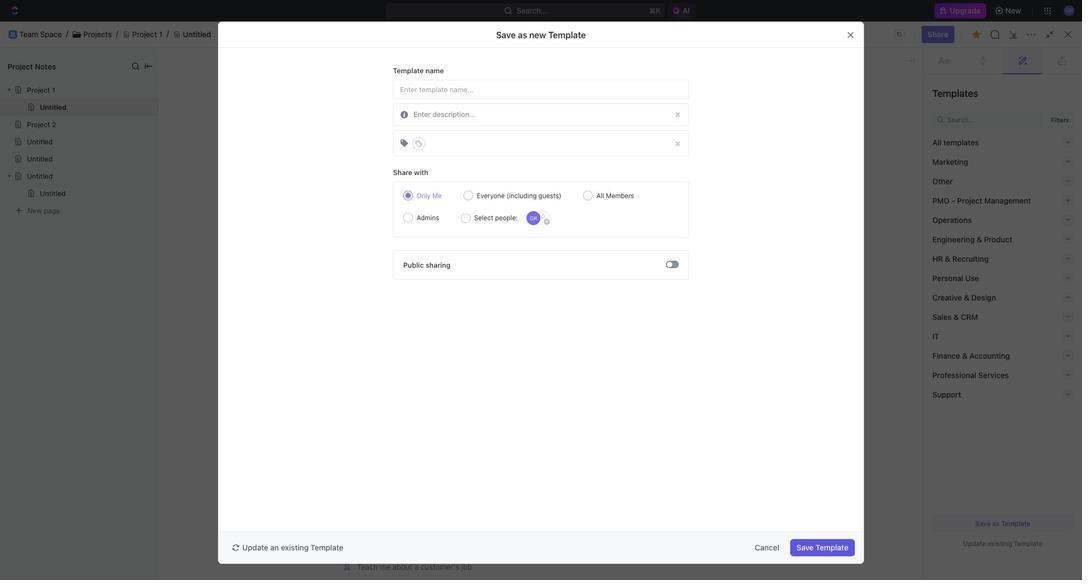 Task type: vqa. For each thing, say whether or not it's contained in the screenshot.
Klo
no



Task type: describe. For each thing, give the bounding box(es) containing it.
home
[[26, 56, 46, 65]]

user astronaut image
[[344, 564, 351, 571]]

update for update an existing template
[[242, 543, 268, 552]]

1 column header from the left
[[150, 190, 162, 207]]

finance
[[933, 351, 961, 360]]

sales
[[933, 312, 952, 321]]

everyone
[[477, 192, 505, 200]]

2 cell from the left
[[560, 207, 667, 226]]

archived button
[[384, 168, 421, 190]]

save for save as template
[[976, 520, 991, 528]]

0 vertical spatial notes
[[35, 62, 56, 71]]

new for new doc
[[1040, 30, 1056, 39]]

4 cell from the left
[[879, 207, 965, 226]]

space for user group icon
[[47, 210, 68, 219]]

notes inside button
[[203, 212, 224, 221]]

update existing template
[[964, 540, 1043, 548]]

projects link
[[83, 29, 112, 39]]

teach me about a customer's job
[[357, 562, 472, 572]]

customer's
[[421, 562, 460, 572]]

project notes link
[[469, 89, 751, 107]]

sales & crm
[[933, 312, 979, 321]]

crm
[[962, 312, 979, 321]]

an
[[270, 543, 279, 552]]

search
[[978, 30, 1003, 39]]

at
[[455, 86, 462, 95]]

blank page button
[[340, 109, 734, 126]]

all for all members
[[597, 192, 604, 200]]

search docs button
[[963, 26, 1029, 43]]

project right -
[[958, 196, 983, 205]]

as for new
[[518, 30, 528, 40]]

4:33
[[464, 86, 481, 95]]

accounting
[[970, 351, 1011, 360]]

finance & accounting
[[933, 351, 1011, 360]]

new doc button
[[1034, 26, 1079, 43]]

Search by name... text field
[[899, 169, 1035, 185]]

it
[[933, 332, 940, 341]]

admins
[[417, 214, 439, 222]]

project notes table
[[150, 190, 1070, 227]]

share for share with
[[393, 168, 413, 177]]

1 cell from the left
[[150, 207, 162, 226]]

projects
[[83, 29, 112, 39]]

project down user group image
[[8, 62, 33, 71]]

me
[[433, 192, 442, 200]]

list
[[386, 204, 399, 213]]

sharing
[[971, 194, 995, 202]]

team space link for user group icon
[[26, 206, 130, 223]]

share with
[[393, 168, 429, 177]]

public
[[403, 260, 424, 269]]

2 horizontal spatial project notes
[[488, 93, 536, 102]]

2
[[52, 120, 56, 129]]

Search... text field
[[939, 112, 1039, 128]]

marketing
[[933, 157, 969, 166]]

as for template
[[993, 520, 1000, 528]]

other
[[933, 176, 953, 186]]

2 horizontal spatial notes
[[515, 93, 536, 102]]

guests)
[[539, 192, 562, 200]]

doc
[[1058, 30, 1072, 39]]

project inside button
[[176, 212, 201, 221]]

search...
[[517, 6, 547, 15]]

save template
[[797, 543, 849, 552]]

save for save template
[[797, 543, 814, 552]]

archived
[[387, 173, 418, 183]]

project right projects
[[132, 29, 157, 39]]

my
[[185, 173, 195, 183]]

design
[[972, 293, 997, 302]]

team for team space link corresponding to user group icon
[[26, 210, 45, 219]]

update an existing template
[[242, 543, 344, 552]]

project notes inside button
[[176, 212, 224, 221]]

support
[[933, 390, 962, 399]]

existing inside button
[[281, 543, 309, 552]]

page for new page
[[44, 206, 60, 215]]

write
[[357, 130, 376, 139]]

ai
[[394, 130, 401, 139]]

favorites inside button
[[9, 156, 37, 164]]

& for finance
[[963, 351, 968, 360]]

project notes button
[[164, 206, 553, 227]]

search docs
[[978, 30, 1023, 39]]

& for creative
[[965, 293, 970, 302]]

favorites button
[[4, 154, 41, 167]]

user group image
[[10, 32, 16, 37]]

update for update existing template
[[964, 540, 987, 548]]

location
[[566, 194, 592, 202]]

space for user group image
[[40, 29, 62, 39]]

sidebar navigation
[[0, 22, 137, 580]]

job
[[462, 562, 472, 572]]

(including
[[507, 192, 537, 200]]

0 vertical spatial favorites
[[473, 74, 510, 84]]

template name
[[393, 66, 444, 75]]

hr & recruiting
[[933, 254, 989, 263]]

user group image
[[11, 211, 19, 218]]

engineering & product
[[933, 235, 1013, 244]]

only me
[[417, 192, 442, 200]]

page for blank page
[[378, 113, 396, 122]]

people:
[[495, 214, 518, 222]]

draft
[[357, 528, 375, 537]]

engineering
[[933, 235, 975, 244]]

draft feature request button
[[340, 524, 734, 541]]

save as template
[[976, 520, 1031, 528]]

pmo - project management
[[933, 196, 1032, 205]]

clickup list button
[[340, 200, 734, 217]]

with for share
[[414, 168, 429, 177]]

recruiting
[[953, 254, 989, 263]]

last
[[380, 86, 395, 95]]

new page
[[27, 206, 60, 215]]

0 vertical spatial project 1
[[132, 29, 162, 39]]

industry image
[[343, 546, 352, 554]]



Task type: locate. For each thing, give the bounding box(es) containing it.
1 vertical spatial team space link
[[26, 206, 130, 223]]

sharing
[[426, 260, 451, 269]]

0 vertical spatial share
[[928, 30, 949, 39]]

docs link
[[4, 89, 133, 106]]

column header
[[150, 190, 162, 207], [792, 190, 879, 207]]

new for new page
[[27, 206, 42, 215]]

space up home
[[40, 29, 62, 39]]

0 vertical spatial team space
[[19, 29, 62, 39]]

row
[[150, 190, 1070, 207]]

project notes down my docs button
[[176, 212, 224, 221]]

notes
[[35, 62, 56, 71], [515, 93, 536, 102], [203, 212, 224, 221]]

update
[[964, 540, 987, 548], [242, 543, 268, 552]]

1 horizontal spatial notes
[[203, 212, 224, 221]]

cell
[[150, 207, 162, 226], [560, 207, 667, 226], [792, 207, 879, 226], [879, 207, 965, 226]]

hr
[[933, 254, 944, 263]]

project 1 up dashboards
[[27, 86, 55, 94]]

tab list
[[163, 168, 421, 190]]

1 vertical spatial page
[[44, 206, 60, 215]]

product
[[985, 235, 1013, 244]]

existing
[[988, 540, 1013, 548], [281, 543, 309, 552]]

feature
[[377, 528, 401, 537]]

updated:
[[397, 86, 429, 95]]

1 horizontal spatial 1
[[159, 29, 162, 39]]

0 horizontal spatial column header
[[150, 190, 162, 207]]

0 horizontal spatial new
[[27, 206, 42, 215]]

& left design at the right of page
[[965, 293, 970, 302]]

0 horizontal spatial 1
[[52, 86, 55, 94]]

last updated: today at 4:33 pm
[[380, 86, 494, 95]]

space inside sidebar navigation
[[47, 210, 68, 219]]

team space up home
[[19, 29, 62, 39]]

new left 'doc'
[[1040, 30, 1056, 39]]

new right user group icon
[[27, 206, 42, 215]]

1 vertical spatial save
[[976, 520, 991, 528]]

save right cancel
[[797, 543, 814, 552]]

team space right user group icon
[[26, 210, 68, 219]]

pm
[[483, 86, 494, 95]]

0 vertical spatial new
[[1006, 6, 1022, 15]]

upgrade
[[950, 6, 981, 15]]

save up "update existing template"
[[976, 520, 991, 528]]

team right user group icon
[[26, 210, 45, 219]]

creative
[[933, 293, 963, 302]]

0 horizontal spatial update
[[242, 543, 268, 552]]

update an existing template button
[[227, 539, 350, 556]]

2 vertical spatial save
[[797, 543, 814, 552]]

team right user group image
[[19, 29, 38, 39]]

1 vertical spatial share
[[393, 168, 413, 177]]

me
[[380, 562, 391, 572]]

row containing location
[[150, 190, 1070, 207]]

update inside button
[[242, 543, 268, 552]]

0 horizontal spatial save
[[496, 30, 516, 40]]

0 vertical spatial project notes
[[8, 62, 56, 71]]

pmo
[[933, 196, 950, 205]]

1 vertical spatial with
[[414, 168, 429, 177]]

all up marketing on the top
[[933, 138, 942, 147]]

write with ai button
[[340, 126, 734, 143]]

teach me about a customer's job button
[[340, 559, 734, 576]]

1 horizontal spatial favorites
[[473, 74, 510, 84]]

select
[[475, 214, 494, 222]]

project notes up blank page button
[[488, 93, 536, 102]]

update down the save as template
[[964, 540, 987, 548]]

& right finance
[[963, 351, 968, 360]]

public sharing
[[403, 260, 451, 269]]

all templates
[[933, 138, 980, 147]]

all left the members
[[597, 192, 604, 200]]

project left 2 in the top of the page
[[27, 120, 50, 129]]

& left crm
[[954, 312, 960, 321]]

management
[[985, 196, 1032, 205]]

new inside button
[[1040, 30, 1056, 39]]

page right user group icon
[[44, 206, 60, 215]]

0 vertical spatial space
[[40, 29, 62, 39]]

team space for user group image's team space link
[[19, 29, 62, 39]]

0 vertical spatial with
[[378, 130, 392, 139]]

1 vertical spatial 1
[[52, 86, 55, 94]]

0 vertical spatial 1
[[159, 29, 162, 39]]

operations
[[933, 215, 972, 224]]

name
[[426, 66, 444, 75]]

cancel
[[755, 543, 780, 552]]

favorites up spaces
[[9, 156, 37, 164]]

1 vertical spatial as
[[993, 520, 1000, 528]]

notes down my docs button
[[203, 212, 224, 221]]

update left an
[[242, 543, 268, 552]]

0 horizontal spatial project notes
[[8, 62, 56, 71]]

1 horizontal spatial update
[[964, 540, 987, 548]]

request
[[403, 528, 430, 537]]

new doc
[[1040, 30, 1072, 39]]

& left product
[[977, 235, 983, 244]]

1 horizontal spatial save
[[797, 543, 814, 552]]

spaces
[[9, 175, 31, 183]]

template
[[549, 30, 586, 40], [393, 66, 424, 75], [1002, 520, 1031, 528], [1015, 540, 1043, 548], [311, 543, 344, 552], [816, 543, 849, 552]]

1 horizontal spatial new
[[1006, 6, 1022, 15]]

home link
[[4, 52, 133, 69]]

0 vertical spatial page
[[378, 113, 396, 122]]

members
[[606, 192, 635, 200]]

new button
[[991, 2, 1028, 19]]

1 vertical spatial project notes
[[488, 93, 536, 102]]

Enter description... text field
[[414, 111, 667, 118]]

1 vertical spatial project 1
[[27, 86, 55, 94]]

personal
[[933, 273, 964, 283]]

team for user group image's team space link
[[19, 29, 38, 39]]

with for write
[[378, 130, 392, 139]]

1 vertical spatial favorites
[[9, 156, 37, 164]]

1 vertical spatial space
[[47, 210, 68, 219]]

docs
[[157, 30, 175, 39], [1005, 30, 1023, 39], [26, 93, 44, 102], [197, 173, 216, 183]]

my docs
[[185, 173, 216, 183]]

2 vertical spatial project notes
[[176, 212, 224, 221]]

0 horizontal spatial notes
[[35, 62, 56, 71]]

1 vertical spatial team space
[[26, 210, 68, 219]]

0 horizontal spatial page
[[44, 206, 60, 215]]

& for sales
[[954, 312, 960, 321]]

project right "4:33"
[[488, 93, 513, 102]]

1 horizontal spatial project notes
[[176, 212, 224, 221]]

project notes
[[8, 62, 56, 71], [488, 93, 536, 102], [176, 212, 224, 221]]

save left new
[[496, 30, 516, 40]]

2 column header from the left
[[792, 190, 879, 207]]

tab list containing my docs
[[163, 168, 421, 190]]

favorites
[[473, 74, 510, 84], [9, 156, 37, 164]]

0 vertical spatial team space link
[[19, 29, 62, 39]]

services
[[979, 370, 1010, 380]]

all for all templates
[[933, 138, 942, 147]]

everyone (including guests)
[[477, 192, 562, 200]]

1 horizontal spatial all
[[933, 138, 942, 147]]

new for new
[[1006, 6, 1022, 15]]

project up dashboards
[[27, 86, 50, 94]]

1 vertical spatial new
[[1040, 30, 1056, 39]]

professional
[[933, 370, 977, 380]]

docs inside tab list
[[197, 173, 216, 183]]

teach
[[357, 562, 378, 572]]

qbr
[[357, 269, 373, 278]]

page inside button
[[378, 113, 396, 122]]

deck
[[375, 269, 392, 278]]

save for save as new template
[[496, 30, 516, 40]]

with up only
[[414, 168, 429, 177]]

0 vertical spatial team
[[19, 29, 38, 39]]

page up write with ai
[[378, 113, 396, 122]]

Enter template name... text field
[[393, 80, 690, 99]]

today
[[432, 86, 453, 95]]

team
[[19, 29, 38, 39], [26, 210, 45, 219]]

& for hr
[[946, 254, 951, 263]]

1 horizontal spatial existing
[[988, 540, 1013, 548]]

notes up docs link
[[35, 62, 56, 71]]

notes up "enter description..." text box
[[515, 93, 536, 102]]

clickup
[[357, 204, 384, 213]]

only
[[417, 192, 431, 200]]

& right hr at the top of page
[[946, 254, 951, 263]]

existing right an
[[281, 543, 309, 552]]

draft feature request
[[357, 528, 430, 537]]

1 horizontal spatial with
[[414, 168, 429, 177]]

blank page
[[357, 113, 396, 122]]

project 1
[[132, 29, 162, 39], [27, 86, 55, 94]]

2 horizontal spatial new
[[1040, 30, 1056, 39]]

code image
[[343, 529, 352, 536]]

with left ai
[[378, 130, 392, 139]]

1 vertical spatial team
[[26, 210, 45, 219]]

1 horizontal spatial project 1
[[132, 29, 162, 39]]

project down my
[[176, 212, 201, 221]]

0 horizontal spatial favorites
[[9, 156, 37, 164]]

team space link for user group image
[[19, 29, 62, 39]]

0 horizontal spatial all
[[597, 192, 604, 200]]

team space inside sidebar navigation
[[26, 210, 68, 219]]

0 vertical spatial as
[[518, 30, 528, 40]]

all members
[[597, 192, 635, 200]]

gr button
[[524, 210, 552, 226]]

dashboards link
[[4, 107, 133, 124]]

save as new template
[[496, 30, 586, 40]]

project notes down user group image
[[8, 62, 56, 71]]

1 horizontal spatial column header
[[792, 190, 879, 207]]

0 vertical spatial save
[[496, 30, 516, 40]]

2 vertical spatial notes
[[203, 212, 224, 221]]

share for share
[[928, 30, 949, 39]]

templates
[[944, 138, 980, 147]]

team space link
[[19, 29, 62, 39], [26, 206, 130, 223]]

1 horizontal spatial as
[[993, 520, 1000, 528]]

2 vertical spatial new
[[27, 206, 42, 215]]

space
[[40, 29, 62, 39], [47, 210, 68, 219]]

with inside button
[[378, 130, 392, 139]]

templates
[[933, 88, 979, 99]]

new up 'search docs'
[[1006, 6, 1022, 15]]

save inside button
[[797, 543, 814, 552]]

new inside 'button'
[[1006, 6, 1022, 15]]

& for engineering
[[977, 235, 983, 244]]

new
[[530, 30, 547, 40]]

tags
[[674, 194, 688, 202]]

0 horizontal spatial with
[[378, 130, 392, 139]]

team space for team space link corresponding to user group icon
[[26, 210, 68, 219]]

personal use
[[933, 273, 980, 283]]

as left new
[[518, 30, 528, 40]]

0 vertical spatial all
[[933, 138, 942, 147]]

1 horizontal spatial share
[[928, 30, 949, 39]]

1 horizontal spatial page
[[378, 113, 396, 122]]

0 horizontal spatial existing
[[281, 543, 309, 552]]

2 horizontal spatial save
[[976, 520, 991, 528]]

project 1 right projects
[[132, 29, 162, 39]]

0 horizontal spatial as
[[518, 30, 528, 40]]

project notes row
[[150, 206, 1070, 227]]

as up "update existing template"
[[993, 520, 1000, 528]]

favorites up pm
[[473, 74, 510, 84]]

untitled
[[183, 29, 211, 39], [343, 48, 423, 73], [40, 103, 66, 112], [27, 137, 53, 146], [27, 155, 53, 163], [27, 172, 53, 180], [40, 189, 66, 198]]

0 horizontal spatial share
[[393, 168, 413, 177]]

space right user group icon
[[47, 210, 68, 219]]

3 cell from the left
[[792, 207, 879, 226]]

select people:
[[475, 214, 518, 222]]

0 horizontal spatial project 1
[[27, 86, 55, 94]]

docs inside sidebar navigation
[[26, 93, 44, 102]]

outline
[[394, 269, 417, 278]]

creative & design
[[933, 293, 997, 302]]

1 vertical spatial notes
[[515, 93, 536, 102]]

1 vertical spatial all
[[597, 192, 604, 200]]

existing down the save as template
[[988, 540, 1013, 548]]

save
[[496, 30, 516, 40], [976, 520, 991, 528], [797, 543, 814, 552]]

team inside sidebar navigation
[[26, 210, 45, 219]]

-
[[952, 196, 956, 205]]

blank
[[357, 113, 376, 122]]



